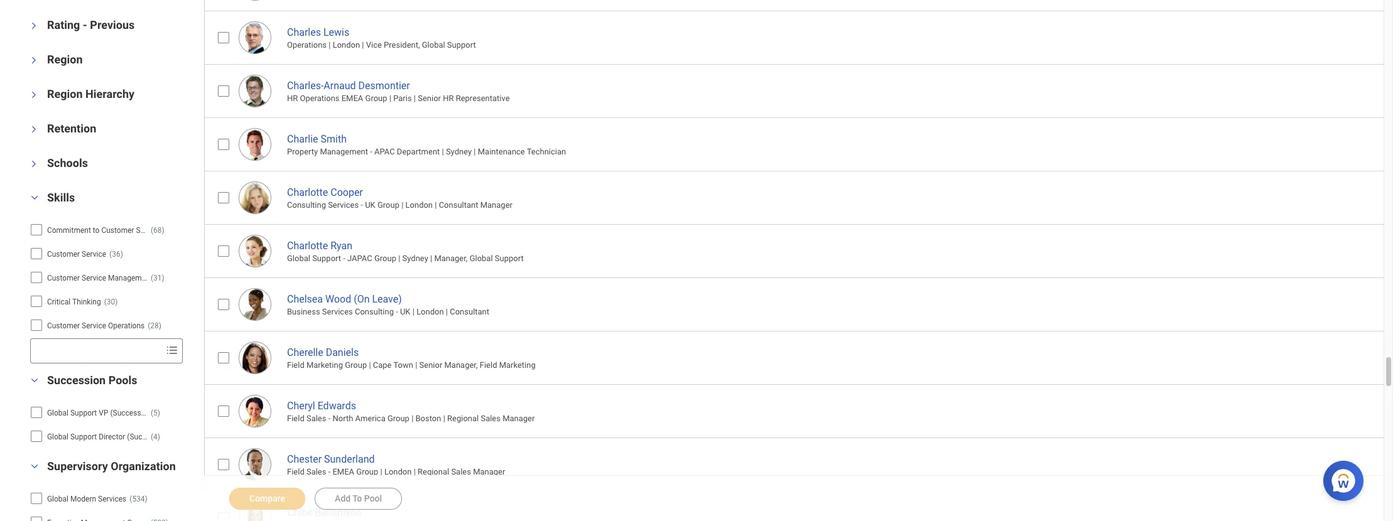 Task type: locate. For each thing, give the bounding box(es) containing it.
field inside cheryl edwards list item
[[287, 414, 305, 424]]

- down ryan
[[343, 254, 345, 263]]

regional down boston
[[418, 467, 449, 477]]

service down thinking
[[82, 322, 106, 331]]

management inside charlie smith "list item"
[[320, 147, 368, 157]]

(30)
[[104, 298, 118, 307]]

manager inside charlotte cooper list item
[[480, 201, 513, 210]]

group
[[365, 94, 387, 103], [378, 201, 400, 210], [374, 254, 396, 263], [345, 361, 367, 370], [388, 414, 410, 424], [356, 467, 378, 477]]

chloé ballantyne
[[287, 507, 362, 519]]

consultant for chelsea wood (on leave)
[[450, 307, 489, 317]]

london inside charles lewis list item
[[333, 40, 360, 50]]

consulting inside chelsea wood (on leave) 'list item'
[[355, 307, 394, 317]]

operations down charles-
[[300, 94, 340, 103]]

1 region from the top
[[47, 53, 83, 66]]

group right japac on the left of page
[[374, 254, 396, 263]]

chester sunderland link
[[287, 451, 375, 465]]

1 vertical spatial regional
[[418, 467, 449, 477]]

cheryl edwards
[[287, 400, 356, 412]]

region hierarchy
[[47, 88, 134, 101]]

chloé ballantyne list item
[[204, 491, 1393, 521]]

supervisory organization group
[[23, 459, 198, 521]]

pool) right (4)
[[170, 433, 188, 442]]

(succession for (5)
[[110, 409, 151, 418]]

hr down charles-
[[287, 94, 298, 103]]

0 horizontal spatial uk
[[365, 201, 376, 210]]

chevron down image for skills
[[27, 194, 42, 203]]

charlotte
[[287, 186, 328, 198], [287, 240, 328, 252]]

group up charlotte ryan global support - japac group   |   sydney   |   manager, global support
[[378, 201, 400, 210]]

chevron down image left supervisory at the bottom left of page
[[27, 463, 42, 471]]

0 vertical spatial manager
[[480, 201, 513, 210]]

0 horizontal spatial management
[[108, 274, 152, 283]]

sydney inside charlie smith "list item"
[[446, 147, 472, 157]]

- inside charlie smith "list item"
[[370, 147, 372, 157]]

1 vertical spatial manager,
[[444, 361, 478, 370]]

manager inside chester sunderland list item
[[473, 467, 505, 477]]

emea down the sunderland
[[333, 467, 354, 477]]

consultant for charlotte cooper
[[439, 201, 478, 210]]

cooper
[[331, 186, 363, 198]]

- inside charlotte ryan global support - japac group   |   sydney   |   manager, global support
[[343, 254, 345, 263]]

0 vertical spatial charlotte
[[287, 186, 328, 198]]

group inside charlotte cooper list item
[[378, 201, 400, 210]]

chevron down image inside skills group
[[27, 194, 42, 203]]

cheryl edwards list item
[[204, 384, 1393, 438]]

field
[[287, 361, 305, 370], [480, 361, 497, 370], [287, 414, 305, 424], [287, 467, 305, 477]]

supervisory
[[47, 460, 108, 473]]

sydney right 'department' on the left top
[[446, 147, 472, 157]]

0 vertical spatial management
[[320, 147, 368, 157]]

regional
[[447, 414, 479, 424], [418, 467, 449, 477]]

|
[[329, 40, 331, 50], [362, 40, 364, 50], [389, 94, 391, 103], [414, 94, 416, 103], [442, 147, 444, 157], [474, 147, 476, 157], [402, 201, 404, 210], [435, 201, 437, 210], [398, 254, 400, 263], [430, 254, 432, 263], [413, 307, 415, 317], [446, 307, 448, 317], [369, 361, 371, 370], [415, 361, 417, 370], [412, 414, 414, 424], [443, 414, 445, 424], [380, 467, 382, 477], [414, 467, 416, 477]]

service up thinking
[[82, 274, 106, 283]]

management down smith
[[320, 147, 368, 157]]

consulting down charlotte cooper
[[287, 201, 326, 210]]

group inside chester sunderland list item
[[356, 467, 378, 477]]

management
[[320, 147, 368, 157], [108, 274, 152, 283]]

services inside chelsea wood (on leave) 'list item'
[[322, 307, 353, 317]]

pool) up (4)
[[153, 409, 171, 418]]

service up (31)
[[136, 226, 161, 235]]

services for cooper
[[328, 201, 359, 210]]

manager inside cheryl edwards list item
[[503, 414, 535, 424]]

0 horizontal spatial hr
[[287, 94, 298, 103]]

global inside charles lewis list item
[[422, 40, 445, 50]]

0 vertical spatial senior
[[418, 94, 441, 103]]

services down "wood"
[[322, 307, 353, 317]]

1 vertical spatial charlotte
[[287, 240, 328, 252]]

group right america
[[388, 414, 410, 424]]

chevron down image left schools button
[[30, 157, 38, 172]]

2 vertical spatial services
[[98, 495, 126, 504]]

chevron down image
[[30, 88, 38, 103], [30, 122, 38, 137], [30, 157, 38, 172], [27, 377, 42, 385]]

sydney inside charlotte ryan global support - japac group   |   sydney   |   manager, global support
[[402, 254, 428, 263]]

chevron down image inside supervisory organization group
[[27, 463, 42, 471]]

technician
[[527, 147, 566, 157]]

group down desmontier
[[365, 94, 387, 103]]

2 vertical spatial manager
[[473, 467, 505, 477]]

senior for charles-arnaud desmontier
[[418, 94, 441, 103]]

senior right the town
[[419, 361, 442, 370]]

0 vertical spatial regional
[[447, 414, 479, 424]]

operations   |   london   |   vice president, global support
[[287, 40, 476, 50]]

1 horizontal spatial hr
[[443, 94, 454, 103]]

(534)
[[130, 495, 147, 504]]

1 vertical spatial consulting
[[355, 307, 394, 317]]

charles lewis list item
[[204, 11, 1393, 64]]

1 vertical spatial senior
[[419, 361, 442, 370]]

1 horizontal spatial consulting
[[355, 307, 394, 317]]

boston
[[416, 414, 441, 424]]

representative
[[456, 94, 510, 103]]

chevron down image inside succession pools group
[[27, 377, 42, 385]]

charlotte left ryan
[[287, 240, 328, 252]]

(on
[[354, 293, 370, 305]]

0 vertical spatial region
[[47, 53, 83, 66]]

desmontier
[[358, 80, 410, 92]]

global
[[422, 40, 445, 50], [287, 254, 310, 263], [470, 254, 493, 263], [47, 409, 68, 418], [47, 433, 68, 442], [47, 495, 68, 504]]

customer for customer service management
[[47, 274, 80, 283]]

management down (36)
[[108, 274, 152, 283]]

thinking
[[72, 298, 101, 307]]

region down rating
[[47, 53, 83, 66]]

chevron down image
[[30, 18, 38, 34], [30, 53, 38, 68], [27, 194, 42, 203], [27, 463, 42, 471]]

1 horizontal spatial marketing
[[499, 361, 536, 370]]

property
[[287, 147, 318, 157]]

uk
[[365, 201, 376, 210], [400, 307, 411, 317]]

support
[[447, 40, 476, 50], [312, 254, 341, 263], [495, 254, 524, 263], [70, 409, 97, 418], [70, 433, 97, 442]]

service for customer service operations
[[82, 322, 106, 331]]

charlotte ryan link
[[287, 237, 352, 252]]

0 vertical spatial sydney
[[446, 147, 472, 157]]

hr operations emea group   |   paris   |   senior hr representative
[[287, 94, 510, 103]]

0 vertical spatial (succession
[[110, 409, 151, 418]]

1 vertical spatial consultant
[[450, 307, 489, 317]]

rating
[[47, 18, 80, 32]]

senior for cherelle daniels
[[419, 361, 442, 370]]

(succession down (5)
[[127, 433, 168, 442]]

support inside charles lewis list item
[[447, 40, 476, 50]]

charlotte cooper list item
[[204, 171, 1393, 224]]

consultant
[[439, 201, 478, 210], [450, 307, 489, 317]]

london inside chester sunderland list item
[[384, 467, 412, 477]]

sydney
[[446, 147, 472, 157], [402, 254, 428, 263]]

charles lewis link
[[287, 24, 349, 38]]

manager,
[[434, 254, 468, 263], [444, 361, 478, 370]]

1 vertical spatial emea
[[333, 467, 354, 477]]

2 region from the top
[[47, 88, 83, 101]]

region for region hierarchy
[[47, 88, 83, 101]]

1 vertical spatial services
[[322, 307, 353, 317]]

organization
[[111, 460, 176, 473]]

customer down commitment
[[47, 250, 80, 259]]

pool)
[[153, 409, 171, 418], [170, 433, 188, 442]]

emea down charles-arnaud desmontier
[[342, 94, 363, 103]]

0 vertical spatial emea
[[342, 94, 363, 103]]

-
[[83, 18, 87, 32], [370, 147, 372, 157], [361, 201, 363, 210], [343, 254, 345, 263], [396, 307, 398, 317], [328, 414, 331, 424], [328, 467, 331, 477]]

0 vertical spatial operations
[[287, 40, 327, 50]]

consulting services - uk group   |   london   |   consultant manager
[[287, 201, 513, 210]]

0 vertical spatial consultant
[[439, 201, 478, 210]]

charles lewis
[[287, 26, 349, 38]]

0 vertical spatial manager,
[[434, 254, 468, 263]]

succession pools
[[47, 374, 137, 387]]

region button
[[47, 53, 83, 66]]

london down lewis
[[333, 40, 360, 50]]

cherelle daniels link
[[287, 344, 359, 359]]

service for customer service management
[[82, 274, 106, 283]]

regional right boston
[[447, 414, 479, 424]]

- down cooper
[[361, 201, 363, 210]]

services inside charlotte cooper list item
[[328, 201, 359, 210]]

1 horizontal spatial management
[[320, 147, 368, 157]]

chelsea wood (on leave)
[[287, 293, 402, 305]]

consultant inside charlotte cooper list item
[[439, 201, 478, 210]]

- down chester sunderland
[[328, 467, 331, 477]]

paris
[[393, 94, 412, 103]]

operations left (28)
[[108, 322, 145, 331]]

regional inside cheryl edwards list item
[[447, 414, 479, 424]]

commitment
[[47, 226, 91, 235]]

- left apac
[[370, 147, 372, 157]]

services left (534) at the bottom left of the page
[[98, 495, 126, 504]]

pool) for global support director (succession pool)
[[170, 433, 188, 442]]

pool) for global support vp (succession pool)
[[153, 409, 171, 418]]

chevron down image left succession
[[27, 377, 42, 385]]

charlotte cooper link
[[287, 184, 363, 198]]

charles-arnaud desmontier
[[287, 80, 410, 92]]

london inside charlotte cooper list item
[[406, 201, 433, 210]]

cheryl edwards link
[[287, 397, 356, 412]]

chevron down image for region hierarchy
[[30, 88, 38, 103]]

cherelle daniels
[[287, 347, 359, 359]]

arnaud
[[324, 80, 356, 92]]

senior inside the cherelle daniels list item
[[419, 361, 442, 370]]

field inside chester sunderland list item
[[287, 467, 305, 477]]

chevron down image left the retention
[[30, 122, 38, 137]]

schools
[[47, 157, 88, 170]]

services for wood
[[322, 307, 353, 317]]

consulting down (on
[[355, 307, 394, 317]]

customer up critical
[[47, 274, 80, 283]]

ryan
[[331, 240, 352, 252]]

0 horizontal spatial sydney
[[402, 254, 428, 263]]

cherelle
[[287, 347, 323, 359]]

chester
[[287, 453, 322, 465]]

senior right paris
[[418, 94, 441, 103]]

chevron down image left skills button
[[27, 194, 42, 203]]

(succession right the vp
[[110, 409, 151, 418]]

operations down charles
[[287, 40, 327, 50]]

supervisory organization tree
[[30, 488, 183, 521]]

services
[[328, 201, 359, 210], [322, 307, 353, 317], [98, 495, 126, 504]]

senior inside charles-arnaud desmontier list item
[[418, 94, 441, 103]]

list item
[[204, 0, 1393, 11]]

1 vertical spatial pool)
[[170, 433, 188, 442]]

london down field sales - north america group   |   boston   |   regional sales manager
[[384, 467, 412, 477]]

critical
[[47, 298, 71, 307]]

skills tree
[[30, 220, 183, 364]]

customer for customer service
[[47, 250, 80, 259]]

vp
[[99, 409, 108, 418]]

london inside chelsea wood (on leave) 'list item'
[[417, 307, 444, 317]]

2 charlotte from the top
[[287, 240, 328, 252]]

london up field marketing group   |   cape town   |   senior manager, field marketing
[[417, 307, 444, 317]]

charlotte inside charlotte ryan global support - japac group   |   sydney   |   manager, global support
[[287, 240, 328, 252]]

1 vertical spatial operations
[[300, 94, 340, 103]]

1 vertical spatial region
[[47, 88, 83, 101]]

customer
[[101, 226, 134, 235], [47, 250, 80, 259], [47, 274, 80, 283], [47, 322, 80, 331]]

1 vertical spatial management
[[108, 274, 152, 283]]

sydney right japac on the left of page
[[402, 254, 428, 263]]

region down region button
[[47, 88, 83, 101]]

customer down critical
[[47, 322, 80, 331]]

town
[[394, 361, 413, 370]]

group down the sunderland
[[356, 467, 378, 477]]

0 horizontal spatial consulting
[[287, 201, 326, 210]]

chevron down image for region
[[30, 53, 38, 68]]

london for chester sunderland
[[384, 467, 412, 477]]

skills
[[47, 191, 75, 204]]

chevron down image left region hierarchy
[[30, 88, 38, 103]]

1 vertical spatial (succession
[[127, 433, 168, 442]]

services down cooper
[[328, 201, 359, 210]]

chevron down image left region button
[[30, 53, 38, 68]]

1 horizontal spatial uk
[[400, 307, 411, 317]]

region
[[47, 53, 83, 66], [47, 88, 83, 101]]

1 vertical spatial sydney
[[402, 254, 428, 263]]

leave)
[[372, 293, 402, 305]]

consulting inside charlotte cooper list item
[[287, 201, 326, 210]]

emea
[[342, 94, 363, 103], [333, 467, 354, 477]]

service left (36)
[[82, 250, 106, 259]]

1 vertical spatial uk
[[400, 307, 411, 317]]

1 horizontal spatial sydney
[[446, 147, 472, 157]]

0 vertical spatial services
[[328, 201, 359, 210]]

0 vertical spatial uk
[[365, 201, 376, 210]]

group down daniels
[[345, 361, 367, 370]]

succession pools button
[[47, 374, 137, 387]]

manager
[[480, 201, 513, 210], [503, 414, 535, 424], [473, 467, 505, 477]]

business services consulting - uk   |   london   |   consultant
[[287, 307, 489, 317]]

charlotte left cooper
[[287, 186, 328, 198]]

customer service operations
[[47, 322, 145, 331]]

senior
[[418, 94, 441, 103], [419, 361, 442, 370]]

- down leave)
[[396, 307, 398, 317]]

0 vertical spatial pool)
[[153, 409, 171, 418]]

0 vertical spatial consulting
[[287, 201, 326, 210]]

consultant inside chelsea wood (on leave) 'list item'
[[450, 307, 489, 317]]

1 vertical spatial manager
[[503, 414, 535, 424]]

chevron down image left rating
[[30, 18, 38, 34]]

hr left representative
[[443, 94, 454, 103]]

london up charlotte ryan global support - japac group   |   sydney   |   manager, global support
[[406, 201, 433, 210]]

skills group
[[23, 191, 198, 364]]

- left north
[[328, 414, 331, 424]]

1 charlotte from the top
[[287, 186, 328, 198]]

0 horizontal spatial marketing
[[307, 361, 343, 370]]

2 vertical spatial operations
[[108, 322, 145, 331]]

vice
[[366, 40, 382, 50]]

(succession
[[110, 409, 151, 418], [127, 433, 168, 442]]

field for chester sunderland
[[287, 467, 305, 477]]



Task type: vqa. For each thing, say whether or not it's contained in the screenshot.


Task type: describe. For each thing, give the bounding box(es) containing it.
charlie smith list item
[[204, 117, 1393, 171]]

customer service management
[[47, 274, 152, 283]]

operations inside charles-arnaud desmontier list item
[[300, 94, 340, 103]]

succession pools tree
[[30, 402, 188, 448]]

chevron down image for supervisory organization
[[27, 463, 42, 471]]

group inside charlotte ryan global support - japac group   |   sydney   |   manager, global support
[[374, 254, 396, 263]]

customer service
[[47, 250, 106, 259]]

- inside cheryl edwards list item
[[328, 414, 331, 424]]

chester sunderland
[[287, 453, 375, 465]]

region for region button
[[47, 53, 83, 66]]

- right rating
[[83, 18, 87, 32]]

chevron down image for succession pools
[[27, 377, 42, 385]]

management inside skills tree
[[108, 274, 152, 283]]

chelsea wood (on leave) link
[[287, 291, 402, 305]]

previous
[[90, 18, 135, 32]]

cherelle daniels list item
[[204, 331, 1393, 384]]

manager, inside charlotte ryan global support - japac group   |   sydney   |   manager, global support
[[434, 254, 468, 263]]

london for charlotte cooper
[[406, 201, 433, 210]]

daniels
[[326, 347, 359, 359]]

succession
[[47, 374, 106, 387]]

president,
[[384, 40, 420, 50]]

cheryl
[[287, 400, 315, 412]]

maintenance
[[478, 147, 525, 157]]

sunderland
[[324, 453, 375, 465]]

chester sunderland list item
[[204, 438, 1393, 491]]

charles-
[[287, 80, 324, 92]]

chloé ballantyne link
[[287, 504, 362, 519]]

london for chelsea wood (on leave)
[[417, 307, 444, 317]]

succession pools group
[[23, 373, 198, 450]]

charlie smith
[[287, 133, 347, 145]]

region hierarchy button
[[47, 88, 134, 101]]

(36)
[[109, 250, 123, 259]]

wood
[[325, 293, 351, 305]]

cape
[[373, 361, 392, 370]]

charlotte for charlotte ryan global support - japac group   |   sydney   |   manager, global support
[[287, 240, 328, 252]]

lewis
[[323, 26, 349, 38]]

business
[[287, 307, 320, 317]]

(5)
[[151, 409, 160, 418]]

global modern services
[[47, 495, 126, 504]]

japac
[[347, 254, 372, 263]]

regional inside chester sunderland list item
[[418, 467, 449, 477]]

uk inside chelsea wood (on leave) 'list item'
[[400, 307, 411, 317]]

property management - apac department   |   sydney   |   maintenance technician
[[287, 147, 566, 157]]

(succession for (4)
[[127, 433, 168, 442]]

chelsea
[[287, 293, 323, 305]]

edwards
[[318, 400, 356, 412]]

emea inside charles-arnaud desmontier list item
[[342, 94, 363, 103]]

rating - previous button
[[47, 18, 135, 32]]

global support director (succession pool)
[[47, 433, 188, 442]]

ballantyne
[[315, 507, 362, 519]]

modern
[[70, 495, 96, 504]]

field for cherelle daniels
[[287, 361, 305, 370]]

prompts image
[[165, 343, 180, 358]]

- inside chelsea wood (on leave) 'list item'
[[396, 307, 398, 317]]

supervisory organization
[[47, 460, 176, 473]]

charles-arnaud desmontier list item
[[204, 64, 1393, 117]]

chevron down image for retention
[[30, 122, 38, 137]]

charlotte for charlotte cooper
[[287, 186, 328, 198]]

global inside supervisory organization tree
[[47, 495, 68, 504]]

charlotte ryan list item
[[204, 224, 1393, 277]]

skills button
[[47, 191, 75, 204]]

retention
[[47, 122, 96, 135]]

chelsea wood (on leave) list item
[[204, 277, 1393, 331]]

north
[[333, 414, 353, 424]]

chloé
[[287, 507, 313, 519]]

charles-arnaud desmontier link
[[287, 77, 410, 92]]

director
[[99, 433, 125, 442]]

emea inside chester sunderland list item
[[333, 467, 354, 477]]

rating - previous
[[47, 18, 135, 32]]

charles
[[287, 26, 321, 38]]

Search field
[[31, 340, 161, 363]]

group inside cheryl edwards list item
[[388, 414, 410, 424]]

hierarchy
[[85, 88, 134, 101]]

pools
[[108, 374, 137, 387]]

(31)
[[151, 274, 164, 283]]

commitment to customer service
[[47, 226, 161, 235]]

field marketing group   |   cape town   |   senior manager, field marketing
[[287, 361, 536, 370]]

chevron down image for rating - previous
[[30, 18, 38, 34]]

- inside charlotte cooper list item
[[361, 201, 363, 210]]

field sales - north america group   |   boston   |   regional sales manager
[[287, 414, 535, 424]]

1 hr from the left
[[287, 94, 298, 103]]

2 marketing from the left
[[499, 361, 536, 370]]

group inside the cherelle daniels list item
[[345, 361, 367, 370]]

department
[[397, 147, 440, 157]]

schools button
[[47, 157, 88, 170]]

operations inside charles lewis list item
[[287, 40, 327, 50]]

(68)
[[151, 226, 164, 235]]

services inside supervisory organization tree
[[98, 495, 126, 504]]

supervisory organization button
[[47, 460, 176, 473]]

uk inside charlotte cooper list item
[[365, 201, 376, 210]]

(4)
[[151, 433, 160, 442]]

- inside chester sunderland list item
[[328, 467, 331, 477]]

chevron down image for schools
[[30, 157, 38, 172]]

customer for customer service operations
[[47, 322, 80, 331]]

america
[[355, 414, 386, 424]]

manager, inside the cherelle daniels list item
[[444, 361, 478, 370]]

(28)
[[148, 322, 161, 331]]

1 marketing from the left
[[307, 361, 343, 370]]

charlotte ryan global support - japac group   |   sydney   |   manager, global support
[[287, 240, 524, 263]]

customer right to at top
[[101, 226, 134, 235]]

group inside charles-arnaud desmontier list item
[[365, 94, 387, 103]]

service for customer service
[[82, 250, 106, 259]]

charlie smith link
[[287, 130, 347, 145]]

field for cheryl edwards
[[287, 414, 305, 424]]

charlie
[[287, 133, 318, 145]]

charlotte cooper
[[287, 186, 363, 198]]

field sales - emea group   |   london   |   regional sales manager
[[287, 467, 505, 477]]

smith
[[321, 133, 347, 145]]

operations inside skills tree
[[108, 322, 145, 331]]

critical thinking
[[47, 298, 101, 307]]

2 hr from the left
[[443, 94, 454, 103]]

global support vp (succession pool)
[[47, 409, 171, 418]]



